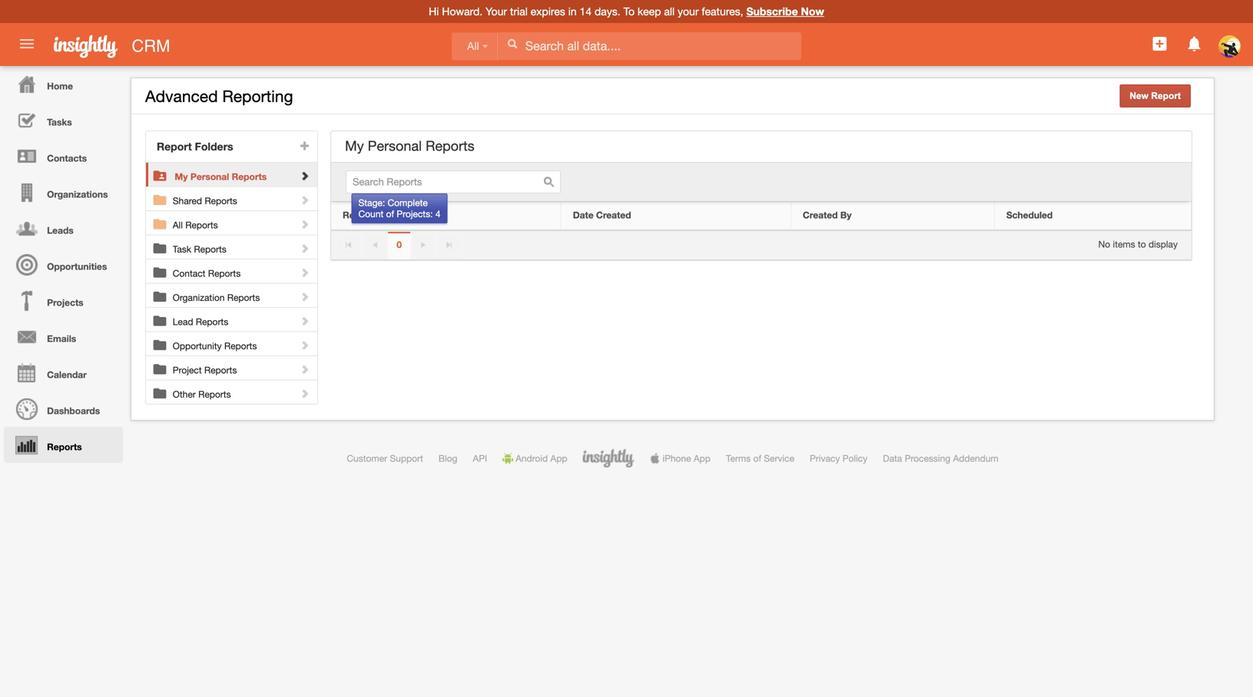 Task type: locate. For each thing, give the bounding box(es) containing it.
shared
[[173, 196, 202, 206]]

by
[[841, 210, 852, 221]]

chevron right image inside opportunity reports link
[[299, 340, 310, 351]]

reports up task reports
[[185, 220, 218, 231]]

0 vertical spatial all
[[467, 40, 479, 52]]

contacts link
[[4, 138, 123, 174]]

opportunity
[[173, 341, 222, 352]]

now
[[801, 5, 825, 18]]

lead reports
[[173, 317, 228, 327]]

reports up contact reports
[[194, 244, 227, 255]]

chevron right image inside contact reports link
[[299, 267, 310, 278]]

chevron right image up project reports link
[[299, 340, 310, 351]]

chevron right image for my personal reports
[[299, 171, 310, 181]]

privacy policy
[[810, 454, 868, 464]]

organizations link
[[4, 174, 123, 211]]

created right date
[[596, 210, 631, 221]]

report right new
[[1152, 91, 1181, 101]]

calendar
[[47, 370, 87, 380]]

leads link
[[4, 211, 123, 247]]

6 chevron right image from the top
[[299, 316, 310, 327]]

days.
[[595, 5, 621, 18]]

0 vertical spatial my
[[345, 138, 364, 154]]

terms of service
[[726, 454, 795, 464]]

features,
[[702, 5, 744, 18]]

0 horizontal spatial created
[[596, 210, 631, 221]]

app right iphone
[[694, 454, 711, 464]]

0 horizontal spatial report
[[157, 140, 192, 153]]

to
[[1138, 239, 1147, 250]]

new
[[1130, 91, 1149, 101]]

personal up shared reports
[[191, 171, 229, 182]]

2 chevron right image from the top
[[299, 340, 310, 351]]

tasks link
[[4, 102, 123, 138]]

android
[[516, 454, 548, 464]]

1 horizontal spatial of
[[754, 454, 762, 464]]

calendar link
[[4, 355, 123, 391]]

1 vertical spatial my
[[175, 171, 188, 182]]

1 vertical spatial report
[[157, 140, 192, 153]]

1 vertical spatial chevron right image
[[299, 340, 310, 351]]

my personal reports up search reports text field
[[345, 138, 475, 154]]

reports down project reports
[[198, 389, 231, 400]]

0 vertical spatial of
[[386, 209, 394, 219]]

Search Reports text field
[[346, 171, 561, 194]]

lead reports link
[[173, 308, 312, 327]]

my personal reports inside my personal reports link
[[175, 171, 267, 182]]

created
[[596, 210, 631, 221], [803, 210, 838, 221]]

navigation
[[0, 66, 123, 464]]

5 chevron right image from the top
[[299, 292, 310, 302]]

report down stage:
[[343, 210, 373, 221]]

report
[[1152, 91, 1181, 101], [157, 140, 192, 153], [343, 210, 373, 221]]

white image
[[507, 38, 518, 49]]

reports for shared reports
[[205, 196, 237, 206]]

all
[[664, 5, 675, 18]]

row
[[331, 202, 1192, 231]]

all inside all link
[[467, 40, 479, 52]]

chevron right image inside other reports 'link'
[[299, 389, 310, 399]]

1 horizontal spatial personal
[[368, 138, 422, 154]]

reports for task reports
[[194, 244, 227, 255]]

chevron right image for lead reports
[[299, 316, 310, 327]]

my up shared
[[175, 171, 188, 182]]

chevron right image inside lead reports link
[[299, 316, 310, 327]]

date created
[[573, 210, 631, 221]]

3 chevron right image from the top
[[299, 243, 310, 254]]

app right android
[[551, 454, 568, 464]]

1 chevron right image from the top
[[299, 219, 310, 230]]

1 chevron right image from the top
[[299, 171, 310, 181]]

1 horizontal spatial my personal reports
[[345, 138, 475, 154]]

0 horizontal spatial of
[[386, 209, 394, 219]]

report folders
[[157, 140, 233, 153]]

0 horizontal spatial app
[[551, 454, 568, 464]]

project
[[173, 365, 202, 376]]

reports inside 'link'
[[198, 389, 231, 400]]

personal up complete
[[368, 138, 422, 154]]

my
[[345, 138, 364, 154], [175, 171, 188, 182]]

customer support link
[[347, 454, 423, 464]]

2 chevron right image from the top
[[299, 195, 310, 206]]

report name
[[343, 210, 401, 221]]

4
[[436, 209, 441, 219]]

navigation containing home
[[0, 66, 123, 464]]

1 vertical spatial personal
[[191, 171, 229, 182]]

data
[[883, 454, 903, 464]]

report left folders
[[157, 140, 192, 153]]

1 horizontal spatial app
[[694, 454, 711, 464]]

home link
[[4, 66, 123, 102]]

my personal reports up shared reports
[[175, 171, 267, 182]]

4 chevron right image from the top
[[299, 267, 310, 278]]

reports up the organization reports
[[208, 268, 241, 279]]

reports down opportunity reports
[[204, 365, 237, 376]]

reports for opportunity reports
[[224, 341, 257, 352]]

Search all data.... text field
[[499, 32, 802, 60]]

organization
[[173, 292, 225, 303]]

chevron right image
[[299, 219, 310, 230], [299, 340, 310, 351], [299, 364, 310, 375]]

task
[[173, 244, 191, 255]]

notifications image
[[1186, 35, 1204, 53]]

0 vertical spatial report
[[1152, 91, 1181, 101]]

report inside row
[[343, 210, 373, 221]]

no
[[1099, 239, 1111, 250]]

3 chevron right image from the top
[[299, 364, 310, 375]]

my right plus icon
[[345, 138, 364, 154]]

all up task
[[173, 220, 183, 231]]

1 horizontal spatial report
[[343, 210, 373, 221]]

of right count
[[386, 209, 394, 219]]

reports
[[426, 138, 475, 154], [232, 171, 267, 182], [205, 196, 237, 206], [185, 220, 218, 231], [194, 244, 227, 255], [208, 268, 241, 279], [227, 292, 260, 303], [196, 317, 228, 327], [224, 341, 257, 352], [204, 365, 237, 376], [198, 389, 231, 400], [47, 442, 82, 453]]

1 horizontal spatial all
[[467, 40, 479, 52]]

0 vertical spatial my personal reports
[[345, 138, 475, 154]]

app
[[551, 454, 568, 464], [694, 454, 711, 464]]

my personal reports
[[345, 138, 475, 154], [175, 171, 267, 182]]

all link
[[452, 33, 498, 60]]

in
[[569, 5, 577, 18]]

other reports link
[[173, 381, 312, 400]]

leads
[[47, 225, 74, 236]]

reports up opportunity reports
[[196, 317, 228, 327]]

expires
[[531, 5, 566, 18]]

all down howard.
[[467, 40, 479, 52]]

service
[[764, 454, 795, 464]]

data processing addendum link
[[883, 454, 999, 464]]

hi
[[429, 5, 439, 18]]

7 chevron right image from the top
[[299, 389, 310, 399]]

all for all
[[467, 40, 479, 52]]

reports up the all reports link
[[205, 196, 237, 206]]

hi howard. your trial expires in 14 days. to keep all your features, subscribe now
[[429, 5, 825, 18]]

of
[[386, 209, 394, 219], [754, 454, 762, 464]]

blog
[[439, 454, 458, 464]]

chevron right image for opportunity reports
[[299, 340, 310, 351]]

2 vertical spatial chevron right image
[[299, 364, 310, 375]]

1 horizontal spatial my
[[345, 138, 364, 154]]

chevron right image inside the all reports link
[[299, 219, 310, 230]]

reports down dashboards
[[47, 442, 82, 453]]

dashboards link
[[4, 391, 123, 427]]

privacy
[[810, 454, 840, 464]]

0 horizontal spatial personal
[[191, 171, 229, 182]]

count
[[359, 209, 384, 219]]

stage:
[[359, 198, 385, 208]]

2 app from the left
[[694, 454, 711, 464]]

reports for all reports
[[185, 220, 218, 231]]

2 created from the left
[[803, 210, 838, 221]]

contact reports link
[[173, 260, 312, 279]]

all
[[467, 40, 479, 52], [173, 220, 183, 231]]

2 vertical spatial report
[[343, 210, 373, 221]]

chevron right image up other reports 'link'
[[299, 364, 310, 375]]

chevron right image inside task reports link
[[299, 243, 310, 254]]

chevron right image for contact reports
[[299, 267, 310, 278]]

report for report name
[[343, 210, 373, 221]]

1 horizontal spatial created
[[803, 210, 838, 221]]

chevron right image inside organization reports link
[[299, 292, 310, 302]]

chevron right image
[[299, 171, 310, 181], [299, 195, 310, 206], [299, 243, 310, 254], [299, 267, 310, 278], [299, 292, 310, 302], [299, 316, 310, 327], [299, 389, 310, 399]]

reports up project reports link
[[224, 341, 257, 352]]

1 vertical spatial all
[[173, 220, 183, 231]]

chevron right image inside project reports link
[[299, 364, 310, 375]]

1 app from the left
[[551, 454, 568, 464]]

task reports
[[173, 244, 227, 255]]

customer
[[347, 454, 387, 464]]

1 vertical spatial my personal reports
[[175, 171, 267, 182]]

policy
[[843, 454, 868, 464]]

emails link
[[4, 319, 123, 355]]

project reports link
[[173, 357, 312, 376]]

of right terms
[[754, 454, 762, 464]]

no items to display
[[1099, 239, 1178, 250]]

to
[[624, 5, 635, 18]]

0 horizontal spatial my personal reports
[[175, 171, 267, 182]]

0 vertical spatial chevron right image
[[299, 219, 310, 230]]

chevron right image inside shared reports link
[[299, 195, 310, 206]]

created left by
[[803, 210, 838, 221]]

grid
[[331, 202, 1192, 231]]

reporting
[[222, 87, 293, 106]]

reports up lead reports link on the top of the page
[[227, 292, 260, 303]]

0 horizontal spatial all
[[173, 220, 183, 231]]

chevron right image inside my personal reports link
[[299, 171, 310, 181]]

shared reports
[[173, 196, 237, 206]]

home
[[47, 81, 73, 91]]

chevron right image up task reports link
[[299, 219, 310, 230]]

chevron right image for shared reports
[[299, 195, 310, 206]]

items
[[1113, 239, 1136, 250]]

complete
[[388, 198, 428, 208]]



Task type: describe. For each thing, give the bounding box(es) containing it.
contact reports
[[173, 268, 241, 279]]

iphone app
[[663, 454, 711, 464]]

folders
[[195, 140, 233, 153]]

0
[[397, 239, 402, 250]]

contacts
[[47, 153, 87, 164]]

api link
[[473, 454, 487, 464]]

trial
[[510, 5, 528, 18]]

reports link
[[4, 427, 123, 464]]

organization reports
[[173, 292, 260, 303]]

reports for lead reports
[[196, 317, 228, 327]]

android app link
[[503, 454, 568, 464]]

row containing report name
[[331, 202, 1192, 231]]

app for iphone app
[[694, 454, 711, 464]]

scheduled
[[1007, 210, 1053, 221]]

blog link
[[439, 454, 458, 464]]

projects:
[[397, 209, 433, 219]]

new report
[[1130, 91, 1181, 101]]

reports for organization reports
[[227, 292, 260, 303]]

advanced reporting
[[145, 87, 293, 106]]

chevron right image for organization reports
[[299, 292, 310, 302]]

lead
[[173, 317, 193, 327]]

emails
[[47, 334, 76, 344]]

project reports
[[173, 365, 237, 376]]

crm
[[132, 36, 170, 56]]

reports for project reports
[[204, 365, 237, 376]]

terms of service link
[[726, 454, 795, 464]]

created by link
[[803, 210, 983, 222]]

of inside "stage: complete count of projects: 4"
[[386, 209, 394, 219]]

reports for contact reports
[[208, 268, 241, 279]]

opportunities link
[[4, 247, 123, 283]]

14
[[580, 5, 592, 18]]

android app
[[516, 454, 568, 464]]

projects link
[[4, 283, 123, 319]]

chevron right image for other reports
[[299, 389, 310, 399]]

name
[[375, 210, 401, 221]]

iphone app link
[[650, 454, 711, 464]]

privacy policy link
[[810, 454, 868, 464]]

other
[[173, 389, 196, 400]]

date
[[573, 210, 594, 221]]

chevron right image for project reports
[[299, 364, 310, 375]]

opportunity reports
[[173, 341, 257, 352]]

customer support
[[347, 454, 423, 464]]

plus image
[[300, 140, 311, 151]]

reports for other reports
[[198, 389, 231, 400]]

opportunity reports link
[[173, 332, 312, 352]]

opportunities
[[47, 261, 107, 272]]

reports inside "link"
[[47, 442, 82, 453]]

all reports link
[[173, 211, 312, 231]]

processing
[[905, 454, 951, 464]]

advanced
[[145, 87, 218, 106]]

all reports
[[173, 220, 218, 231]]

terms
[[726, 454, 751, 464]]

display
[[1149, 239, 1178, 250]]

0 horizontal spatial my
[[175, 171, 188, 182]]

chevron right image for all reports
[[299, 219, 310, 230]]

your
[[678, 5, 699, 18]]

grid containing report name
[[331, 202, 1192, 231]]

chevron right image for task reports
[[299, 243, 310, 254]]

reports up search reports text field
[[426, 138, 475, 154]]

howard.
[[442, 5, 483, 18]]

scheduled link
[[1007, 210, 1180, 222]]

support
[[390, 454, 423, 464]]

shared reports link
[[173, 187, 312, 206]]

created by
[[803, 210, 852, 221]]

dashboards
[[47, 406, 100, 417]]

stage: complete count of projects: 4
[[359, 198, 441, 219]]

reports up shared reports link
[[232, 171, 267, 182]]

0 button
[[388, 232, 411, 261]]

iphone
[[663, 454, 691, 464]]

contact
[[173, 268, 206, 279]]

organization reports link
[[173, 284, 312, 303]]

addendum
[[954, 454, 999, 464]]

report for report folders
[[157, 140, 192, 153]]

2 horizontal spatial report
[[1152, 91, 1181, 101]]

keep
[[638, 5, 661, 18]]

all for all reports
[[173, 220, 183, 231]]

date created link
[[573, 210, 779, 222]]

1 created from the left
[[596, 210, 631, 221]]

report name link
[[343, 210, 549, 222]]

your
[[486, 5, 507, 18]]

projects
[[47, 297, 84, 308]]

organizations
[[47, 189, 108, 200]]

new report link
[[1120, 85, 1191, 108]]

other reports
[[173, 389, 231, 400]]

api
[[473, 454, 487, 464]]

0 vertical spatial personal
[[368, 138, 422, 154]]

tasks
[[47, 117, 72, 128]]

app for android app
[[551, 454, 568, 464]]

1 vertical spatial of
[[754, 454, 762, 464]]



Task type: vqa. For each thing, say whether or not it's contained in the screenshot.
2nd 0% from the bottom
no



